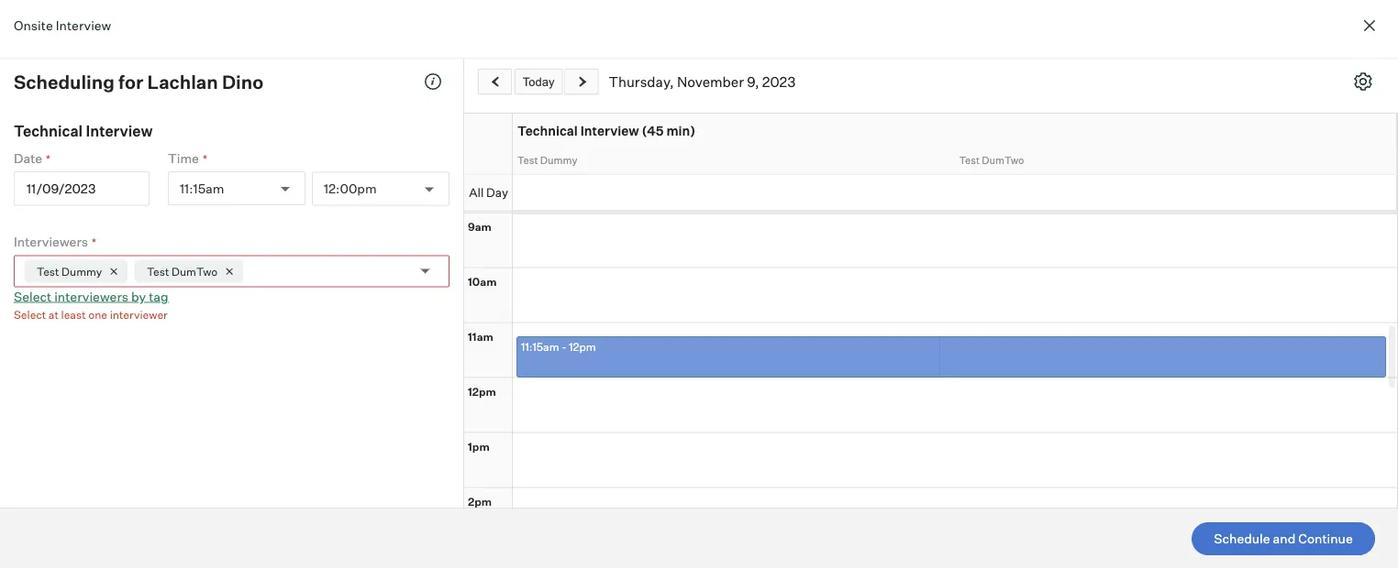 Task type: locate. For each thing, give the bounding box(es) containing it.
test dummy down technical interview (45 min) in the left top of the page
[[518, 154, 578, 167]]

technical
[[14, 122, 83, 140], [518, 122, 578, 138]]

technical down today button
[[518, 122, 578, 138]]

interview right onsite
[[56, 17, 111, 33]]

interview for onsite interview
[[56, 17, 111, 33]]

1 horizontal spatial 11:15am
[[521, 341, 559, 355]]

all
[[469, 185, 484, 200]]

12pm for 2nd 11:15am - 12pm link from right
[[569, 341, 596, 355]]

select left at
[[14, 308, 46, 322]]

test dummy up "select interviewers by tag" link
[[36, 265, 102, 279]]

schedule
[[1214, 531, 1271, 547]]

all day
[[469, 185, 508, 200]]

thursday, november 9, 2023
[[609, 73, 796, 90]]

11:15am - 12pm link
[[517, 337, 961, 379], [940, 337, 1387, 379]]

select up at
[[14, 289, 52, 305]]

0 vertical spatial dumtwo
[[982, 154, 1025, 167]]

0 vertical spatial dummy
[[540, 154, 578, 167]]

(45
[[642, 122, 664, 138]]

1 vertical spatial test dumtwo
[[146, 265, 217, 279]]

settings image
[[1355, 73, 1373, 91]]

technical interview (45 min)
[[518, 122, 696, 138]]

None field
[[248, 257, 252, 287]]

1 horizontal spatial -
[[982, 338, 987, 352]]

0 vertical spatial test dummy
[[518, 154, 578, 167]]

test dumtwo
[[959, 154, 1025, 167], [146, 265, 217, 279]]

dummy up "select interviewers by tag" link
[[61, 265, 102, 279]]

1 select from the top
[[14, 289, 52, 305]]

0 horizontal spatial test dumtwo
[[146, 265, 217, 279]]

12pm
[[989, 338, 1016, 352], [569, 341, 596, 355], [468, 385, 496, 399]]

-
[[982, 338, 987, 352], [562, 341, 567, 355]]

interviewer
[[110, 308, 168, 322]]

dummy
[[540, 154, 578, 167], [61, 265, 102, 279]]

0 horizontal spatial test dummy
[[36, 265, 102, 279]]

interview down for
[[86, 122, 153, 140]]

interviewers
[[14, 234, 88, 250]]

interview for technical interview (45 min)
[[581, 122, 639, 138]]

0 vertical spatial test dumtwo
[[959, 154, 1025, 167]]

0 horizontal spatial dumtwo
[[171, 265, 217, 279]]

1 horizontal spatial 12pm
[[569, 341, 596, 355]]

1 horizontal spatial dummy
[[540, 154, 578, 167]]

dummy down technical interview (45 min) in the left top of the page
[[540, 154, 578, 167]]

today
[[523, 75, 555, 88]]

test
[[518, 154, 538, 167], [959, 154, 980, 167], [36, 265, 59, 279], [146, 265, 169, 279]]

11:15am - 12pm
[[941, 338, 1016, 352], [521, 341, 596, 355]]

11:15am
[[180, 181, 224, 197], [941, 338, 979, 352], [521, 341, 559, 355]]

0 vertical spatial select
[[14, 289, 52, 305]]

0 horizontal spatial 11:15am - 12pm
[[521, 341, 596, 355]]

10am
[[468, 275, 497, 289]]

2pm
[[468, 496, 492, 509]]

interview for technical interview
[[86, 122, 153, 140]]

1 vertical spatial dummy
[[61, 265, 102, 279]]

test dummy
[[518, 154, 578, 167], [36, 265, 102, 279]]

0 horizontal spatial technical
[[14, 122, 83, 140]]

interview left (45 on the left top
[[581, 122, 639, 138]]

dumtwo
[[982, 154, 1025, 167], [171, 265, 217, 279]]

9am
[[468, 220, 492, 234]]

lachlan
[[147, 70, 218, 93]]

thursday,
[[609, 73, 674, 90]]

today button
[[515, 69, 563, 95]]

2 horizontal spatial 12pm
[[989, 338, 1016, 352]]

interview
[[56, 17, 111, 33], [86, 122, 153, 140], [581, 122, 639, 138]]

12:00pm
[[324, 181, 377, 197]]

2 11:15am - 12pm link from the left
[[940, 337, 1387, 379]]

0 horizontal spatial 12pm
[[468, 385, 496, 399]]

select
[[14, 289, 52, 305], [14, 308, 46, 322]]

1 horizontal spatial technical
[[518, 122, 578, 138]]

12pm for 1st 11:15am - 12pm link from right
[[989, 338, 1016, 352]]

1pm
[[468, 441, 490, 454]]

1 horizontal spatial test dummy
[[518, 154, 578, 167]]

technical up date
[[14, 122, 83, 140]]

1 vertical spatial select
[[14, 308, 46, 322]]



Task type: describe. For each thing, give the bounding box(es) containing it.
2 horizontal spatial 11:15am
[[941, 338, 979, 352]]

least
[[61, 308, 86, 322]]

0 horizontal spatial -
[[562, 341, 567, 355]]

left single arrow image
[[489, 76, 503, 88]]

for
[[118, 70, 143, 93]]

right single arrow image
[[575, 76, 589, 88]]

continue
[[1299, 531, 1353, 547]]

candidate details image
[[424, 73, 442, 91]]

1 horizontal spatial 11:15am - 12pm
[[941, 338, 1016, 352]]

technical for technical interview (45 min)
[[518, 122, 578, 138]]

november
[[677, 73, 744, 90]]

by
[[131, 289, 146, 305]]

schedule and continue button
[[1192, 523, 1376, 556]]

time
[[168, 150, 199, 166]]

1 11:15am - 12pm link from the left
[[517, 337, 961, 379]]

1 horizontal spatial dumtwo
[[982, 154, 1025, 167]]

day
[[486, 185, 508, 200]]

at
[[49, 308, 59, 322]]

9,
[[747, 73, 760, 90]]

0 horizontal spatial dummy
[[61, 265, 102, 279]]

1 vertical spatial test dummy
[[36, 265, 102, 279]]

close image
[[1359, 15, 1381, 37]]

select interviewers by tag select at least one interviewer
[[14, 289, 169, 322]]

dino
[[222, 70, 264, 93]]

2023
[[762, 73, 796, 90]]

11/09/2023
[[27, 181, 96, 197]]

tag
[[149, 289, 169, 305]]

onsite interview
[[14, 17, 111, 33]]

0 horizontal spatial 11:15am
[[180, 181, 224, 197]]

one
[[88, 308, 107, 322]]

schedule and continue
[[1214, 531, 1353, 547]]

onsite
[[14, 17, 53, 33]]

date
[[14, 150, 42, 166]]

interviewers
[[54, 289, 129, 305]]

2 select from the top
[[14, 308, 46, 322]]

technical interview
[[14, 122, 153, 140]]

1 vertical spatial dumtwo
[[171, 265, 217, 279]]

11am
[[468, 330, 494, 344]]

select interviewers by tag link
[[14, 289, 169, 305]]

1 horizontal spatial test dumtwo
[[959, 154, 1025, 167]]

and
[[1273, 531, 1296, 547]]

scheduling
[[14, 70, 115, 93]]

min)
[[667, 122, 696, 138]]

technical for technical interview
[[14, 122, 83, 140]]

scheduling for lachlan dino
[[14, 70, 264, 93]]



Task type: vqa. For each thing, say whether or not it's contained in the screenshot.
Select interviewers by tag link
yes



